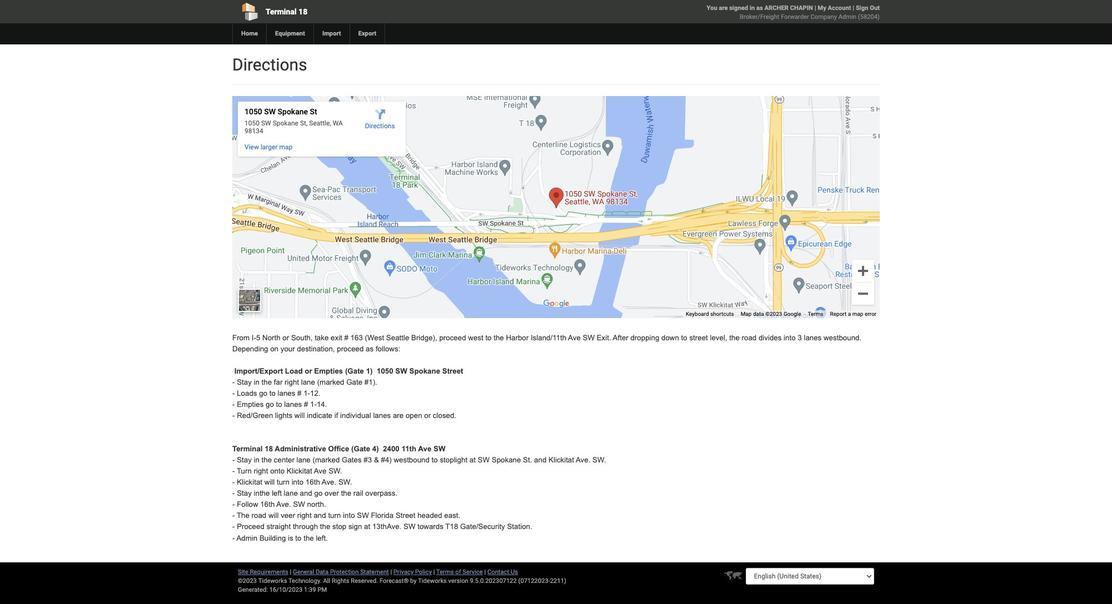 Task type: describe. For each thing, give the bounding box(es) containing it.
8 - from the top
[[232, 490, 235, 498]]

1 horizontal spatial and
[[314, 512, 326, 520]]

sw inside the import/export load or empties (gate 1)  1050 sw spokane street - stay in the far right lane (marked gate #1). - loads go to lanes # 1-12. - empties go to lanes # 1-14. - red/green lights will indicate if individual lanes are open or closed.
[[395, 367, 407, 376]]

# inside from i-5 north or south, take exit # 163 (west seattle bridge), proceed west to the harbor island/11th ave sw exit. after dropping down to street level, the road divides into 3 lanes westbound. depending on your destination, proceed as follows:
[[344, 334, 348, 342]]

1 vertical spatial will
[[264, 479, 275, 487]]

sw right stoplight
[[478, 456, 490, 465]]

indicate
[[307, 412, 332, 420]]

west
[[468, 334, 483, 342]]

as inside from i-5 north or south, take exit # 163 (west seattle bridge), proceed west to the harbor island/11th ave sw exit. after dropping down to street level, the road divides into 3 lanes westbound. depending on your destination, proceed as follows:
[[366, 345, 374, 353]]

0 horizontal spatial and
[[300, 490, 312, 498]]

1 - from the top
[[232, 379, 235, 387]]

destination,
[[297, 345, 335, 353]]

gate/security
[[460, 523, 505, 532]]

14.
[[317, 401, 327, 409]]

gates
[[342, 456, 362, 465]]

0 vertical spatial proceed
[[439, 334, 466, 342]]

9.5.0.202307122
[[470, 578, 517, 585]]

exit.
[[597, 334, 611, 342]]

equipment
[[275, 30, 305, 37]]

red/green
[[237, 412, 273, 420]]

©2023 tideworks
[[238, 578, 287, 585]]

0 vertical spatial turn
[[277, 479, 290, 487]]

turn
[[237, 468, 252, 476]]

import/export
[[234, 367, 283, 376]]

to left stoplight
[[432, 456, 438, 465]]

1 horizontal spatial 16th
[[306, 479, 320, 487]]

will inside the import/export load or empties (gate 1)  1050 sw spokane street - stay in the far right lane (marked gate #1). - loads go to lanes # 1-12. - empties go to lanes # 1-14. - red/green lights will indicate if individual lanes are open or closed.
[[294, 412, 305, 420]]

0 horizontal spatial at
[[364, 523, 370, 532]]

sign
[[856, 4, 868, 12]]

1 vertical spatial right
[[254, 468, 268, 476]]

2 horizontal spatial or
[[424, 412, 431, 420]]

forwarder
[[781, 13, 809, 21]]

to up lights
[[276, 401, 282, 409]]

center
[[274, 456, 294, 465]]

terminal 18 link
[[232, 0, 492, 23]]

0 vertical spatial empties
[[314, 367, 343, 376]]

divides
[[759, 334, 782, 342]]

1 vertical spatial proceed
[[337, 345, 364, 353]]

2400
[[383, 445, 399, 454]]

2 horizontal spatial and
[[534, 456, 547, 465]]

ave inside from i-5 north or south, take exit # 163 (west seattle bridge), proceed west to the harbor island/11th ave sw exit. after dropping down to street level, the road divides into 3 lanes westbound. depending on your destination, proceed as follows:
[[568, 334, 581, 342]]

1:39
[[304, 587, 316, 594]]

1 vertical spatial turn
[[328, 512, 341, 520]]

is
[[288, 534, 293, 543]]

general
[[293, 569, 314, 576]]

1 vertical spatial lane
[[297, 456, 311, 465]]

building
[[259, 534, 286, 543]]

go inside 'terminal 18 administrative office (gate 4)  2400 11th ave sw - stay in the center lane (marked gates #3 & #4) westbound to stoplight at sw spokane st. and klickitat ave. sw. - turn right onto klickitat ave sw. - klickitat will turn into 16th ave. sw. - stay inthe left lane and go over the rail overpass. - follow 16th ave. sw north. - the road will veer right and turn into sw florida street headed east. - proceed straight through the stop sign at 13thave. sw towards t18 gate/security station. - admin building is to the left.'
[[314, 490, 323, 498]]

towards
[[417, 523, 443, 532]]

account
[[828, 4, 851, 12]]

rights
[[332, 578, 349, 585]]

admin inside the you are signed in as archer chapin | my account | sign out broker/freight forwarder company admin (58204)
[[838, 13, 856, 21]]

north.
[[307, 501, 326, 509]]

7 - from the top
[[232, 479, 235, 487]]

headed
[[417, 512, 442, 520]]

from
[[232, 334, 250, 342]]

1 horizontal spatial #
[[304, 401, 308, 409]]

are inside the import/export load or empties (gate 1)  1050 sw spokane street - stay in the far right lane (marked gate #1). - loads go to lanes # 1-12. - empties go to lanes # 1-14. - red/green lights will indicate if individual lanes are open or closed.
[[393, 412, 404, 420]]

technology.
[[288, 578, 322, 585]]

open
[[406, 412, 422, 420]]

from i-5 north or south, take exit # 163 (west seattle bridge), proceed west to the harbor island/11th ave sw exit. after dropping down to street level, the road divides into 3 lanes westbound. depending on your destination, proceed as follows:
[[232, 334, 862, 353]]

13thave.
[[372, 523, 401, 532]]

privacy policy link
[[394, 569, 432, 576]]

| left sign
[[853, 4, 854, 12]]

by
[[410, 578, 417, 585]]

2 vertical spatial will
[[268, 512, 279, 520]]

the left rail
[[341, 490, 351, 498]]

sw inside from i-5 north or south, take exit # 163 (west seattle bridge), proceed west to the harbor island/11th ave sw exit. after dropping down to street level, the road divides into 3 lanes westbound. depending on your destination, proceed as follows:
[[583, 334, 595, 342]]

home
[[241, 30, 258, 37]]

stay for terminal
[[237, 456, 252, 465]]

2 vertical spatial ave.
[[276, 501, 291, 509]]

if
[[334, 412, 338, 420]]

0 horizontal spatial empties
[[237, 401, 264, 409]]

road inside from i-5 north or south, take exit # 163 (west seattle bridge), proceed west to the harbor island/11th ave sw exit. after dropping down to street level, the road divides into 3 lanes westbound. depending on your destination, proceed as follows:
[[742, 334, 757, 342]]

requirements
[[250, 569, 288, 576]]

2 vertical spatial ave
[[314, 468, 326, 476]]

1 vertical spatial 1-
[[310, 401, 317, 409]]

into inside from i-5 north or south, take exit # 163 (west seattle bridge), proceed west to the harbor island/11th ave sw exit. after dropping down to street level, the road divides into 3 lanes westbound. depending on your destination, proceed as follows:
[[784, 334, 796, 342]]

protection
[[330, 569, 359, 576]]

in for import/export load or empties (gate 1)  1050 sw spokane street - stay in the far right lane (marked gate #1). - loads go to lanes # 1-12. - empties go to lanes # 1-14. - red/green lights will indicate if individual lanes are open or closed.
[[254, 379, 259, 387]]

1 horizontal spatial at
[[470, 456, 476, 465]]

sw up veer
[[293, 501, 305, 509]]

are inside the you are signed in as archer chapin | my account | sign out broker/freight forwarder company admin (58204)
[[719, 4, 728, 12]]

company
[[811, 13, 837, 21]]

contact
[[487, 569, 509, 576]]

you
[[707, 4, 717, 12]]

take
[[315, 334, 329, 342]]

163
[[350, 334, 363, 342]]

statement
[[360, 569, 389, 576]]

follow
[[237, 501, 258, 509]]

0 vertical spatial go
[[259, 390, 267, 398]]

gate
[[346, 379, 362, 387]]

16/10/2023
[[269, 587, 302, 594]]

(marked inside the import/export load or empties (gate 1)  1050 sw spokane street - stay in the far right lane (marked gate #1). - loads go to lanes # 1-12. - empties go to lanes # 1-14. - red/green lights will indicate if individual lanes are open or closed.
[[317, 379, 344, 387]]

1 vertical spatial 16th
[[260, 501, 275, 509]]

10 - from the top
[[232, 512, 235, 520]]

forecast®
[[380, 578, 409, 585]]

site
[[238, 569, 248, 576]]

3 stay from the top
[[237, 490, 252, 498]]

out
[[870, 4, 880, 12]]

(58204)
[[858, 13, 880, 21]]

left.
[[316, 534, 328, 543]]

0 vertical spatial 1-
[[304, 390, 310, 398]]

straight
[[266, 523, 291, 532]]

harbor
[[506, 334, 529, 342]]

administrative
[[275, 445, 326, 454]]

(gate for gate
[[345, 367, 364, 376]]

2 horizontal spatial klickitat
[[549, 456, 574, 465]]

to down far
[[269, 390, 276, 398]]

island/11th
[[531, 334, 566, 342]]

or inside from i-5 north or south, take exit # 163 (west seattle bridge), proceed west to the harbor island/11th ave sw exit. after dropping down to street level, the road divides into 3 lanes westbound. depending on your destination, proceed as follows:
[[283, 334, 289, 342]]

terminal 18 administrative office (gate 4)  2400 11th ave sw - stay in the center lane (marked gates #3 & #4) westbound to stoplight at sw spokane st. and klickitat ave. sw. - turn right onto klickitat ave sw. - klickitat will turn into 16th ave. sw. - stay inthe left lane and go over the rail overpass. - follow 16th ave. sw north. - the road will veer right and turn into sw florida street headed east. - proceed straight through the stop sign at 13thave. sw towards t18 gate/security station. - admin building is to the left.
[[232, 445, 606, 543]]

general data protection statement link
[[293, 569, 389, 576]]

terminal for terminal 18
[[266, 7, 297, 16]]

level,
[[710, 334, 727, 342]]

through
[[293, 523, 318, 532]]

service
[[463, 569, 483, 576]]

1 vertical spatial ave
[[418, 445, 431, 454]]

terms
[[436, 569, 454, 576]]

i-
[[252, 334, 256, 342]]

2 vertical spatial sw.
[[338, 479, 352, 487]]

import link
[[313, 23, 349, 44]]

florida
[[371, 512, 394, 520]]

street inside the import/export load or empties (gate 1)  1050 sw spokane street - stay in the far right lane (marked gate #1). - loads go to lanes # 1-12. - empties go to lanes # 1-14. - red/green lights will indicate if individual lanes are open or closed.
[[442, 367, 463, 376]]

2 vertical spatial lane
[[284, 490, 298, 498]]

in for terminal 18 administrative office (gate 4)  2400 11th ave sw - stay in the center lane (marked gates #3 & #4) westbound to stoplight at sw spokane st. and klickitat ave. sw. - turn right onto klickitat ave sw. - klickitat will turn into 16th ave. sw. - stay inthe left lane and go over the rail overpass. - follow 16th ave. sw north. - the road will veer right and turn into sw florida street headed east. - proceed straight through the stop sign at 13thave. sw towards t18 gate/security station. - admin building is to the left.
[[254, 456, 259, 465]]

onto
[[270, 468, 285, 476]]

the left harbor
[[494, 334, 504, 342]]

you are signed in as archer chapin | my account | sign out broker/freight forwarder company admin (58204)
[[707, 4, 880, 21]]

1050
[[377, 367, 393, 376]]

chapin
[[790, 4, 813, 12]]

1 vertical spatial go
[[266, 401, 274, 409]]

sign out link
[[856, 4, 880, 12]]

westbound
[[394, 456, 430, 465]]

18 for terminal 18 administrative office (gate 4)  2400 11th ave sw - stay in the center lane (marked gates #3 & #4) westbound to stoplight at sw spokane st. and klickitat ave. sw. - turn right onto klickitat ave sw. - klickitat will turn into 16th ave. sw. - stay inthe left lane and go over the rail overpass. - follow 16th ave. sw north. - the road will veer right and turn into sw florida street headed east. - proceed straight through the stop sign at 13thave. sw towards t18 gate/security station. - admin building is to the left.
[[265, 445, 273, 454]]

down
[[661, 334, 679, 342]]

lane inside the import/export load or empties (gate 1)  1050 sw spokane street - stay in the far right lane (marked gate #1). - loads go to lanes # 1-12. - empties go to lanes # 1-14. - red/green lights will indicate if individual lanes are open or closed.
[[301, 379, 315, 387]]

1 vertical spatial into
[[292, 479, 304, 487]]

4 - from the top
[[232, 412, 235, 420]]

terms of service link
[[436, 569, 483, 576]]

2 vertical spatial into
[[343, 512, 355, 520]]

11 - from the top
[[232, 523, 235, 532]]

pm
[[318, 587, 327, 594]]

9 - from the top
[[232, 501, 235, 509]]

home link
[[232, 23, 266, 44]]

st.
[[523, 456, 532, 465]]

| up forecast®
[[390, 569, 392, 576]]

2 vertical spatial right
[[297, 512, 312, 520]]

far
[[274, 379, 283, 387]]

all
[[323, 578, 330, 585]]

0 vertical spatial ave.
[[576, 456, 590, 465]]

18 for terminal 18
[[299, 7, 307, 16]]



Task type: locate. For each thing, give the bounding box(es) containing it.
0 vertical spatial at
[[470, 456, 476, 465]]

ave up over
[[314, 468, 326, 476]]

1 horizontal spatial as
[[756, 4, 763, 12]]

0 vertical spatial ave
[[568, 334, 581, 342]]

depending
[[232, 345, 268, 353]]

admin down proceed
[[236, 534, 257, 543]]

right up the through at the bottom of page
[[297, 512, 312, 520]]

data
[[316, 569, 329, 576]]

(gate for #3
[[351, 445, 370, 454]]

lane up 12.
[[301, 379, 315, 387]]

|
[[815, 4, 816, 12], [853, 4, 854, 12], [290, 569, 291, 576], [390, 569, 392, 576], [433, 569, 435, 576], [484, 569, 486, 576]]

1 vertical spatial ave.
[[322, 479, 336, 487]]

load
[[285, 367, 303, 376]]

right inside the import/export load or empties (gate 1)  1050 sw spokane street - stay in the far right lane (marked gate #1). - loads go to lanes # 1-12. - empties go to lanes # 1-14. - red/green lights will indicate if individual lanes are open or closed.
[[285, 379, 299, 387]]

2 vertical spatial go
[[314, 490, 323, 498]]

| up 9.5.0.202307122
[[484, 569, 486, 576]]

and up the north.
[[300, 490, 312, 498]]

empties down destination,
[[314, 367, 343, 376]]

2 horizontal spatial ave.
[[576, 456, 590, 465]]

street inside 'terminal 18 administrative office (gate 4)  2400 11th ave sw - stay in the center lane (marked gates #3 & #4) westbound to stoplight at sw spokane st. and klickitat ave. sw. - turn right onto klickitat ave sw. - klickitat will turn into 16th ave. sw. - stay inthe left lane and go over the rail overpass. - follow 16th ave. sw north. - the road will veer right and turn into sw florida street headed east. - proceed straight through the stop sign at 13thave. sw towards t18 gate/security station. - admin building is to the left.'
[[396, 512, 415, 520]]

0 vertical spatial right
[[285, 379, 299, 387]]

1 horizontal spatial 18
[[299, 7, 307, 16]]

go up the north.
[[314, 490, 323, 498]]

0 horizontal spatial spokane
[[409, 367, 440, 376]]

lanes down far
[[278, 390, 295, 398]]

turn
[[277, 479, 290, 487], [328, 512, 341, 520]]

the
[[494, 334, 504, 342], [729, 334, 740, 342], [262, 379, 272, 387], [262, 456, 272, 465], [341, 490, 351, 498], [320, 523, 330, 532], [304, 534, 314, 543]]

# left 14.
[[304, 401, 308, 409]]

(west
[[365, 334, 384, 342]]

spokane inside the import/export load or empties (gate 1)  1050 sw spokane street - stay in the far right lane (marked gate #1). - loads go to lanes # 1-12. - empties go to lanes # 1-14. - red/green lights will indicate if individual lanes are open or closed.
[[409, 367, 440, 376]]

into
[[784, 334, 796, 342], [292, 479, 304, 487], [343, 512, 355, 520]]

1 horizontal spatial spokane
[[492, 456, 521, 465]]

as down '(west'
[[366, 345, 374, 353]]

16th
[[306, 479, 320, 487], [260, 501, 275, 509]]

16th down inthe
[[260, 501, 275, 509]]

sw up stoplight
[[434, 445, 445, 454]]

terminal up equipment
[[266, 7, 297, 16]]

stay up loads
[[237, 379, 252, 387]]

sw left "towards"
[[403, 523, 415, 532]]

sw
[[583, 334, 595, 342], [395, 367, 407, 376], [434, 445, 445, 454], [478, 456, 490, 465], [293, 501, 305, 509], [357, 512, 369, 520], [403, 523, 415, 532]]

0 vertical spatial sw.
[[592, 456, 606, 465]]

ave. up veer
[[276, 501, 291, 509]]

0 horizontal spatial as
[[366, 345, 374, 353]]

right
[[285, 379, 299, 387], [254, 468, 268, 476], [297, 512, 312, 520]]

terminal
[[266, 7, 297, 16], [232, 445, 263, 454]]

0 vertical spatial admin
[[838, 13, 856, 21]]

ave right island/11th
[[568, 334, 581, 342]]

# right exit
[[344, 334, 348, 342]]

2 vertical spatial klickitat
[[237, 479, 262, 487]]

1 horizontal spatial turn
[[328, 512, 341, 520]]

into down the center on the bottom of the page
[[292, 479, 304, 487]]

sw right 1050
[[395, 367, 407, 376]]

stay for import/export
[[237, 379, 252, 387]]

lanes
[[804, 334, 822, 342], [278, 390, 295, 398], [284, 401, 302, 409], [373, 412, 391, 420]]

veer
[[281, 512, 295, 520]]

spokane left st.
[[492, 456, 521, 465]]

(gate inside 'terminal 18 administrative office (gate 4)  2400 11th ave sw - stay in the center lane (marked gates #3 & #4) westbound to stoplight at sw spokane st. and klickitat ave. sw. - turn right onto klickitat ave sw. - klickitat will turn into 16th ave. sw. - stay inthe left lane and go over the rail overpass. - follow 16th ave. sw north. - the road will veer right and turn into sw florida street headed east. - proceed straight through the stop sign at 13thave. sw towards t18 gate/security station. - admin building is to the left.'
[[351, 445, 370, 454]]

1 horizontal spatial ave
[[418, 445, 431, 454]]

0 vertical spatial as
[[756, 4, 763, 12]]

will right lights
[[294, 412, 305, 420]]

road inside 'terminal 18 administrative office (gate 4)  2400 11th ave sw - stay in the center lane (marked gates #3 & #4) westbound to stoplight at sw spokane st. and klickitat ave. sw. - turn right onto klickitat ave sw. - klickitat will turn into 16th ave. sw. - stay inthe left lane and go over the rail overpass. - follow 16th ave. sw north. - the road will veer right and turn into sw florida street headed east. - proceed straight through the stop sign at 13thave. sw towards t18 gate/security station. - admin building is to the left.'
[[252, 512, 266, 520]]

1 horizontal spatial admin
[[838, 13, 856, 21]]

lanes right individual
[[373, 412, 391, 420]]

1 horizontal spatial klickitat
[[287, 468, 312, 476]]

equipment link
[[266, 23, 313, 44]]

5
[[256, 334, 260, 342]]

into up sign
[[343, 512, 355, 520]]

1 vertical spatial terminal
[[232, 445, 263, 454]]

tideworks
[[418, 578, 447, 585]]

to right the west
[[485, 334, 492, 342]]

the left far
[[262, 379, 272, 387]]

3
[[798, 334, 802, 342]]

12 - from the top
[[232, 534, 235, 543]]

0 vertical spatial road
[[742, 334, 757, 342]]

my account link
[[818, 4, 851, 12]]

the up the "onto"
[[262, 456, 272, 465]]

11th
[[402, 445, 416, 454]]

east.
[[444, 512, 460, 520]]

street up 13thave.
[[396, 512, 415, 520]]

as
[[756, 4, 763, 12], [366, 345, 374, 353]]

proceed
[[237, 523, 264, 532]]

north
[[262, 334, 280, 342]]

#4)
[[381, 456, 392, 465]]

0 vertical spatial #
[[344, 334, 348, 342]]

as inside the you are signed in as archer chapin | my account | sign out broker/freight forwarder company admin (58204)
[[756, 4, 763, 12]]

terminal inside 'terminal 18 administrative office (gate 4)  2400 11th ave sw - stay in the center lane (marked gates #3 & #4) westbound to stoplight at sw spokane st. and klickitat ave. sw. - turn right onto klickitat ave sw. - klickitat will turn into 16th ave. sw. - stay inthe left lane and go over the rail overpass. - follow 16th ave. sw north. - the road will veer right and turn into sw florida street headed east. - proceed straight through the stop sign at 13thave. sw towards t18 gate/security station. - admin building is to the left.'
[[232, 445, 263, 454]]

site requirements link
[[238, 569, 288, 576]]

0 horizontal spatial 16th
[[260, 501, 275, 509]]

ave. right st.
[[576, 456, 590, 465]]

and right st.
[[534, 456, 547, 465]]

0 horizontal spatial are
[[393, 412, 404, 420]]

in
[[750, 4, 755, 12], [254, 379, 259, 387], [254, 456, 259, 465]]

1 vertical spatial stay
[[237, 456, 252, 465]]

(marked down office
[[313, 456, 340, 465]]

archer
[[764, 4, 789, 12]]

and
[[534, 456, 547, 465], [300, 490, 312, 498], [314, 512, 326, 520]]

0 vertical spatial street
[[442, 367, 463, 376]]

will
[[294, 412, 305, 420], [264, 479, 275, 487], [268, 512, 279, 520]]

import
[[322, 30, 341, 37]]

0 vertical spatial into
[[784, 334, 796, 342]]

stop
[[332, 523, 346, 532]]

lanes right "3"
[[804, 334, 822, 342]]

1 vertical spatial or
[[305, 367, 312, 376]]

right down 'load'
[[285, 379, 299, 387]]

klickitat right st.
[[549, 456, 574, 465]]

klickitat
[[549, 456, 574, 465], [287, 468, 312, 476], [237, 479, 262, 487]]

proceed down "163" on the left bottom of page
[[337, 345, 364, 353]]

empties
[[314, 367, 343, 376], [237, 401, 264, 409]]

lane down the administrative
[[297, 456, 311, 465]]

2 vertical spatial or
[[424, 412, 431, 420]]

in up broker/freight
[[750, 4, 755, 12]]

0 horizontal spatial 18
[[265, 445, 273, 454]]

3 - from the top
[[232, 401, 235, 409]]

proceed left the west
[[439, 334, 466, 342]]

0 horizontal spatial turn
[[277, 479, 290, 487]]

1 vertical spatial klickitat
[[287, 468, 312, 476]]

terminal up turn
[[232, 445, 263, 454]]

lights
[[275, 412, 292, 420]]

0 vertical spatial 18
[[299, 7, 307, 16]]

#
[[344, 334, 348, 342], [297, 390, 302, 398], [304, 401, 308, 409]]

1 vertical spatial and
[[300, 490, 312, 498]]

1 vertical spatial sw.
[[329, 468, 342, 476]]

or right 'load'
[[305, 367, 312, 376]]

stay inside the import/export load or empties (gate 1)  1050 sw spokane street - stay in the far right lane (marked gate #1). - loads go to lanes # 1-12. - empties go to lanes # 1-14. - red/green lights will indicate if individual lanes are open or closed.
[[237, 379, 252, 387]]

stay up turn
[[237, 456, 252, 465]]

inthe
[[254, 490, 270, 498]]

bridge),
[[411, 334, 437, 342]]

2 vertical spatial stay
[[237, 490, 252, 498]]

go up 'red/green'
[[266, 401, 274, 409]]

0 vertical spatial stay
[[237, 379, 252, 387]]

export
[[358, 30, 376, 37]]

(gate up gate on the left bottom of page
[[345, 367, 364, 376]]

(07122023-
[[518, 578, 550, 585]]

1 vertical spatial #
[[297, 390, 302, 398]]

1 stay from the top
[[237, 379, 252, 387]]

sw left exit.
[[583, 334, 595, 342]]

0 vertical spatial in
[[750, 4, 755, 12]]

lanes up lights
[[284, 401, 302, 409]]

1 vertical spatial as
[[366, 345, 374, 353]]

1- down 12.
[[310, 401, 317, 409]]

16th up the north.
[[306, 479, 320, 487]]

18 up the "onto"
[[265, 445, 273, 454]]

as up broker/freight
[[756, 4, 763, 12]]

and down the north.
[[314, 512, 326, 520]]

1 vertical spatial empties
[[237, 401, 264, 409]]

1 vertical spatial spokane
[[492, 456, 521, 465]]

to right down
[[681, 334, 687, 342]]

1 horizontal spatial proceed
[[439, 334, 466, 342]]

| left the my
[[815, 4, 816, 12]]

follows:
[[376, 345, 400, 353]]

spokane inside 'terminal 18 administrative office (gate 4)  2400 11th ave sw - stay in the center lane (marked gates #3 & #4) westbound to stoplight at sw spokane st. and klickitat ave. sw. - turn right onto klickitat ave sw. - klickitat will turn into 16th ave. sw. - stay inthe left lane and go over the rail overpass. - follow 16th ave. sw north. - the road will veer right and turn into sw florida street headed east. - proceed straight through the stop sign at 13thave. sw towards t18 gate/security station. - admin building is to the left.'
[[492, 456, 521, 465]]

18 up equipment
[[299, 7, 307, 16]]

0 horizontal spatial terminal
[[232, 445, 263, 454]]

to right is
[[295, 534, 301, 543]]

1 horizontal spatial into
[[343, 512, 355, 520]]

(marked up 12.
[[317, 379, 344, 387]]

policy
[[415, 569, 432, 576]]

1 vertical spatial in
[[254, 379, 259, 387]]

to
[[485, 334, 492, 342], [681, 334, 687, 342], [269, 390, 276, 398], [276, 401, 282, 409], [432, 456, 438, 465], [295, 534, 301, 543]]

turn down the "onto"
[[277, 479, 290, 487]]

at right stoplight
[[470, 456, 476, 465]]

westbound.
[[824, 334, 862, 342]]

(gate up "#3"
[[351, 445, 370, 454]]

2 horizontal spatial ave
[[568, 334, 581, 342]]

2 horizontal spatial into
[[784, 334, 796, 342]]

sw up sign
[[357, 512, 369, 520]]

sign
[[348, 523, 362, 532]]

klickitat down the center on the bottom of the page
[[287, 468, 312, 476]]

# left 12.
[[297, 390, 302, 398]]

0 horizontal spatial ave
[[314, 468, 326, 476]]

office
[[328, 445, 349, 454]]

-
[[232, 379, 235, 387], [232, 390, 235, 398], [232, 401, 235, 409], [232, 412, 235, 420], [232, 456, 235, 465], [232, 468, 235, 476], [232, 479, 235, 487], [232, 490, 235, 498], [232, 501, 235, 509], [232, 512, 235, 520], [232, 523, 235, 532], [232, 534, 235, 543]]

0 vertical spatial (marked
[[317, 379, 344, 387]]

road left the divides
[[742, 334, 757, 342]]

into left "3"
[[784, 334, 796, 342]]

will up 'straight'
[[268, 512, 279, 520]]

1 horizontal spatial empties
[[314, 367, 343, 376]]

in left the center on the bottom of the page
[[254, 456, 259, 465]]

street up the closed.
[[442, 367, 463, 376]]

in down import/export
[[254, 379, 259, 387]]

1 vertical spatial road
[[252, 512, 266, 520]]

ave. up over
[[322, 479, 336, 487]]

at
[[470, 456, 476, 465], [364, 523, 370, 532]]

1 horizontal spatial terminal
[[266, 7, 297, 16]]

2 vertical spatial and
[[314, 512, 326, 520]]

terminal for terminal 18 administrative office (gate 4)  2400 11th ave sw - stay in the center lane (marked gates #3 & #4) westbound to stoplight at sw spokane st. and klickitat ave. sw. - turn right onto klickitat ave sw. - klickitat will turn into 16th ave. sw. - stay inthe left lane and go over the rail overpass. - follow 16th ave. sw north. - the road will veer right and turn into sw florida street headed east. - proceed straight through the stop sign at 13thave. sw towards t18 gate/security station. - admin building is to the left.
[[232, 445, 263, 454]]

1 vertical spatial admin
[[236, 534, 257, 543]]

0 vertical spatial lane
[[301, 379, 315, 387]]

your
[[280, 345, 295, 353]]

reserved.
[[351, 578, 378, 585]]

road up proceed
[[252, 512, 266, 520]]

turn up stop
[[328, 512, 341, 520]]

spokane down bridge),
[[409, 367, 440, 376]]

ave right 11th
[[418, 445, 431, 454]]

station.
[[507, 523, 532, 532]]

1 vertical spatial street
[[396, 512, 415, 520]]

go
[[259, 390, 267, 398], [266, 401, 274, 409], [314, 490, 323, 498]]

6 - from the top
[[232, 468, 235, 476]]

1 horizontal spatial are
[[719, 4, 728, 12]]

street
[[442, 367, 463, 376], [396, 512, 415, 520]]

(marked inside 'terminal 18 administrative office (gate 4)  2400 11th ave sw - stay in the center lane (marked gates #3 & #4) westbound to stoplight at sw spokane st. and klickitat ave. sw. - turn right onto klickitat ave sw. - klickitat will turn into 16th ave. sw. - stay inthe left lane and go over the rail overpass. - follow 16th ave. sw north. - the road will veer right and turn into sw florida street headed east. - proceed straight through the stop sign at 13thave. sw towards t18 gate/security station. - admin building is to the left.'
[[313, 456, 340, 465]]

2 - from the top
[[232, 390, 235, 398]]

empties down loads
[[237, 401, 264, 409]]

18 inside 'terminal 18 administrative office (gate 4)  2400 11th ave sw - stay in the center lane (marked gates #3 & #4) westbound to stoplight at sw spokane st. and klickitat ave. sw. - turn right onto klickitat ave sw. - klickitat will turn into 16th ave. sw. - stay inthe left lane and go over the rail overpass. - follow 16th ave. sw north. - the road will veer right and turn into sw florida street headed east. - proceed straight through the stop sign at 13thave. sw towards t18 gate/security station. - admin building is to the left.'
[[265, 445, 273, 454]]

closed.
[[433, 412, 456, 420]]

0 horizontal spatial road
[[252, 512, 266, 520]]

over
[[325, 490, 339, 498]]

| left general
[[290, 569, 291, 576]]

loads
[[237, 390, 257, 398]]

in inside the import/export load or empties (gate 1)  1050 sw spokane street - stay in the far right lane (marked gate #1). - loads go to lanes # 1-12. - empties go to lanes # 1-14. - red/green lights will indicate if individual lanes are open or closed.
[[254, 379, 259, 387]]

privacy
[[394, 569, 414, 576]]

0 horizontal spatial #
[[297, 390, 302, 398]]

1 horizontal spatial road
[[742, 334, 757, 342]]

the right level,
[[729, 334, 740, 342]]

import/export load or empties (gate 1)  1050 sw spokane street - stay in the far right lane (marked gate #1). - loads go to lanes # 1-12. - empties go to lanes # 1-14. - red/green lights will indicate if individual lanes are open or closed.
[[232, 367, 463, 420]]

in inside the you are signed in as archer chapin | my account | sign out broker/freight forwarder company admin (58204)
[[750, 4, 755, 12]]

go right loads
[[259, 390, 267, 398]]

0 horizontal spatial ave.
[[276, 501, 291, 509]]

0 vertical spatial 16th
[[306, 479, 320, 487]]

1- up indicate at the left
[[304, 390, 310, 398]]

are right you
[[719, 4, 728, 12]]

are left open
[[393, 412, 404, 420]]

lane right the left
[[284, 490, 298, 498]]

0 vertical spatial are
[[719, 4, 728, 12]]

0 horizontal spatial or
[[283, 334, 289, 342]]

0 vertical spatial and
[[534, 456, 547, 465]]

south,
[[291, 334, 313, 342]]

at right sign
[[364, 523, 370, 532]]

(gate
[[345, 367, 364, 376], [351, 445, 370, 454]]

rail
[[353, 490, 363, 498]]

0 vertical spatial klickitat
[[549, 456, 574, 465]]

2 horizontal spatial #
[[344, 334, 348, 342]]

seattle
[[386, 334, 409, 342]]

of
[[455, 569, 461, 576]]

lanes inside from i-5 north or south, take exit # 163 (west seattle bridge), proceed west to the harbor island/11th ave sw exit. after dropping down to street level, the road divides into 3 lanes westbound. depending on your destination, proceed as follows:
[[804, 334, 822, 342]]

right left the "onto"
[[254, 468, 268, 476]]

2 stay from the top
[[237, 456, 252, 465]]

1 horizontal spatial or
[[305, 367, 312, 376]]

(gate inside the import/export load or empties (gate 1)  1050 sw spokane street - stay in the far right lane (marked gate #1). - loads go to lanes # 1-12. - empties go to lanes # 1-14. - red/green lights will indicate if individual lanes are open or closed.
[[345, 367, 364, 376]]

or
[[283, 334, 289, 342], [305, 367, 312, 376], [424, 412, 431, 420]]

or up "your"
[[283, 334, 289, 342]]

the up left.
[[320, 523, 330, 532]]

admin down account
[[838, 13, 856, 21]]

0 horizontal spatial admin
[[236, 534, 257, 543]]

ave
[[568, 334, 581, 342], [418, 445, 431, 454], [314, 468, 326, 476]]

stay up follow
[[237, 490, 252, 498]]

the down the through at the bottom of page
[[304, 534, 314, 543]]

in inside 'terminal 18 administrative office (gate 4)  2400 11th ave sw - stay in the center lane (marked gates #3 & #4) westbound to stoplight at sw spokane st. and klickitat ave. sw. - turn right onto klickitat ave sw. - klickitat will turn into 16th ave. sw. - stay inthe left lane and go over the rail overpass. - follow 16th ave. sw north. - the road will veer right and turn into sw florida street headed east. - proceed straight through the stop sign at 13thave. sw towards t18 gate/security station. - admin building is to the left.'
[[254, 456, 259, 465]]

1 horizontal spatial ave.
[[322, 479, 336, 487]]

admin inside 'terminal 18 administrative office (gate 4)  2400 11th ave sw - stay in the center lane (marked gates #3 & #4) westbound to stoplight at sw spokane st. and klickitat ave. sw. - turn right onto klickitat ave sw. - klickitat will turn into 16th ave. sw. - stay inthe left lane and go over the rail overpass. - follow 16th ave. sw north. - the road will veer right and turn into sw florida street headed east. - proceed straight through the stop sign at 13thave. sw towards t18 gate/security station. - admin building is to the left.'
[[236, 534, 257, 543]]

the inside the import/export load or empties (gate 1)  1050 sw spokane street - stay in the far right lane (marked gate #1). - loads go to lanes # 1-12. - empties go to lanes # 1-14. - red/green lights will indicate if individual lanes are open or closed.
[[262, 379, 272, 387]]

terminal 18
[[266, 7, 307, 16]]

street
[[689, 334, 708, 342]]

or right open
[[424, 412, 431, 420]]

1 vertical spatial at
[[364, 523, 370, 532]]

broker/freight
[[740, 13, 779, 21]]

| up tideworks
[[433, 569, 435, 576]]

proceed
[[439, 334, 466, 342], [337, 345, 364, 353]]

1 vertical spatial 18
[[265, 445, 273, 454]]

5 - from the top
[[232, 456, 235, 465]]

on
[[270, 345, 278, 353]]

will up the left
[[264, 479, 275, 487]]



Task type: vqa. For each thing, say whether or not it's contained in the screenshot.
first Arrival
no



